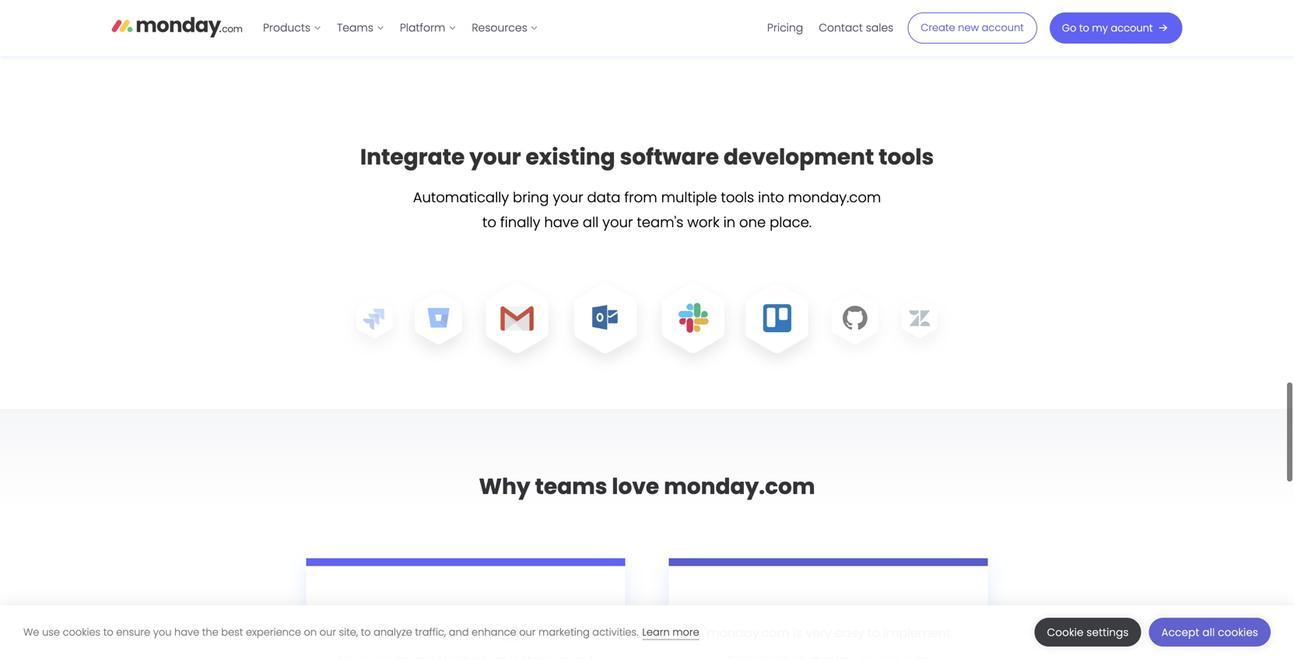 Task type: locate. For each thing, give the bounding box(es) containing it.
resources
[[472, 20, 528, 35]]

team
[[442, 624, 476, 642]]

your up automatically
[[470, 142, 521, 172]]

software
[[620, 142, 719, 172]]

1 horizontal spatial account
[[1111, 21, 1153, 35]]

0 vertical spatial monday.com
[[788, 187, 881, 207]]

cookies
[[63, 625, 101, 639], [1218, 625, 1259, 640]]

0 horizontal spatial tools
[[721, 187, 754, 207]]

teams link
[[329, 16, 392, 41]]

0 horizontal spatial our
[[320, 625, 336, 639]]

have down bring
[[544, 212, 579, 232]]

list containing products
[[255, 0, 546, 56]]

resources link
[[464, 16, 546, 41]]

best
[[221, 625, 243, 639]]

the down easy
[[836, 652, 856, 659]]

implement.
[[884, 624, 953, 642]]

"if
[[342, 624, 352, 642]]

contact sales
[[819, 20, 894, 35]]

into
[[758, 187, 784, 207]]

monday.com inside automatically bring your data from multiple tools into monday.com to finally have all your team's work in one place.
[[788, 187, 881, 207]]

"if your non-dev team struggles with jira because it's the least intuitive thing ever, 
[[339, 624, 593, 659]]

easy
[[835, 624, 865, 642]]

ever,
[[558, 652, 587, 659]]

your right the "if
[[355, 624, 382, 642]]

finally
[[500, 212, 541, 232]]

integrate your existing software development tools
[[360, 142, 934, 172]]

cookies for use
[[63, 625, 101, 639]]

products link
[[255, 16, 329, 41]]

0 horizontal spatial account
[[982, 21, 1024, 35]]

1 cookies from the left
[[63, 625, 101, 639]]

1 list from the left
[[255, 0, 546, 56]]

1 horizontal spatial cookies
[[1218, 625, 1259, 640]]

account right the new
[[982, 21, 1024, 35]]

dialog
[[0, 606, 1294, 659]]

1 horizontal spatial our
[[519, 625, 536, 639]]

to up screen
[[868, 624, 880, 642]]

1 horizontal spatial list
[[760, 0, 902, 56]]

0 horizontal spatial all
[[583, 212, 599, 232]]

integrate
[[360, 142, 465, 172]]

site,
[[339, 625, 358, 639]]

cookies right use
[[63, 625, 101, 639]]

have right you
[[174, 625, 199, 639]]

1 horizontal spatial all
[[1203, 625, 1215, 640]]

the inside "monday.com is very easy to implement. they don't clutter the screen wit
[[836, 652, 856, 659]]

create
[[921, 21, 956, 35]]

1 horizontal spatial have
[[544, 212, 579, 232]]

0 vertical spatial tools
[[879, 142, 934, 172]]

1 vertical spatial all
[[1203, 625, 1215, 640]]

teams
[[337, 20, 374, 35]]

2 our from the left
[[519, 625, 536, 639]]

2 cookies from the left
[[1218, 625, 1259, 640]]

the left best
[[202, 625, 219, 639]]

jira
[[568, 624, 590, 642]]

products
[[263, 20, 311, 35]]

place.
[[770, 212, 812, 232]]

use
[[42, 625, 60, 639]]

create new account
[[921, 21, 1024, 35]]

all down the data
[[583, 212, 599, 232]]

accept all cookies
[[1162, 625, 1259, 640]]

multiple
[[661, 187, 717, 207]]

0 horizontal spatial have
[[174, 625, 199, 639]]

1 horizontal spatial tools
[[879, 142, 934, 172]]

our right the on
[[320, 625, 336, 639]]

platform link
[[392, 16, 464, 41]]

to right the go at top right
[[1080, 21, 1090, 35]]

2 horizontal spatial the
[[836, 652, 856, 659]]

cookie
[[1047, 625, 1084, 640]]

0 horizontal spatial the
[[202, 625, 219, 639]]

our left with
[[519, 625, 536, 639]]

account right my
[[1111, 21, 1153, 35]]

1 vertical spatial have
[[174, 625, 199, 639]]

2 list from the left
[[760, 0, 902, 56]]

on
[[304, 625, 317, 639]]

list
[[255, 0, 546, 56], [760, 0, 902, 56]]

ensure
[[116, 625, 150, 639]]

my
[[1092, 21, 1108, 35]]

all right accept
[[1203, 625, 1215, 640]]

cookies right accept
[[1218, 625, 1259, 640]]

team's
[[637, 212, 684, 232]]

0 vertical spatial all
[[583, 212, 599, 232]]

and
[[449, 625, 469, 639]]

clutter
[[793, 652, 833, 659]]

cookies for all
[[1218, 625, 1259, 640]]

contact sales link
[[811, 16, 902, 41]]

"monday.com
[[704, 624, 790, 642]]

to inside automatically bring your data from multiple tools into monday.com to finally have all your team's work in one place.
[[483, 212, 497, 232]]

monday.com logo image
[[112, 10, 243, 43]]

account
[[982, 21, 1024, 35], [1111, 21, 1153, 35]]

all
[[583, 212, 599, 232], [1203, 625, 1215, 640]]

to right site,
[[361, 625, 371, 639]]

our
[[320, 625, 336, 639], [519, 625, 536, 639]]

cookie settings button
[[1035, 618, 1142, 647]]

learn
[[643, 625, 670, 639]]

activities.
[[593, 625, 639, 639]]

cookies inside "button"
[[1218, 625, 1259, 640]]

have
[[544, 212, 579, 232], [174, 625, 199, 639]]

0 horizontal spatial cookies
[[63, 625, 101, 639]]

monday.com
[[788, 187, 881, 207], [664, 471, 815, 502]]

0 horizontal spatial list
[[255, 0, 546, 56]]

the
[[202, 625, 219, 639], [836, 652, 856, 659], [415, 652, 435, 659]]

tools inside automatically bring your data from multiple tools into monday.com to finally have all your team's work in one place.
[[721, 187, 754, 207]]

dialog containing cookie settings
[[0, 606, 1294, 659]]

because
[[339, 652, 393, 659]]

accept
[[1162, 625, 1200, 640]]

bring
[[513, 187, 549, 207]]

to inside button
[[1080, 21, 1090, 35]]

1 vertical spatial tools
[[721, 187, 754, 207]]

we
[[23, 625, 39, 639]]

account inside button
[[1111, 21, 1153, 35]]

1 horizontal spatial the
[[415, 652, 435, 659]]

all inside automatically bring your data from multiple tools into monday.com to finally have all your team's work in one place.
[[583, 212, 599, 232]]

work
[[688, 212, 720, 232]]

why teams love monday.com
[[479, 471, 815, 502]]

tools
[[879, 142, 934, 172], [721, 187, 754, 207]]

the right it's
[[415, 652, 435, 659]]

to left finally
[[483, 212, 497, 232]]

0 vertical spatial have
[[544, 212, 579, 232]]

to
[[1080, 21, 1090, 35], [483, 212, 497, 232], [868, 624, 880, 642], [103, 625, 113, 639], [361, 625, 371, 639]]

to left ensure
[[103, 625, 113, 639]]

we use cookies to ensure you have the best experience on our site, to analyze traffic, and enhance our marketing activities. learn more
[[23, 625, 700, 639]]



Task type: describe. For each thing, give the bounding box(es) containing it.
you
[[153, 625, 172, 639]]

data
[[587, 187, 621, 207]]

1 our from the left
[[320, 625, 336, 639]]

your inside "if your non-dev team struggles with jira because it's the least intuitive thing ever,
[[355, 624, 382, 642]]

contact
[[819, 20, 863, 35]]

marketing
[[539, 625, 590, 639]]

swd kanban integrations image
[[339, 272, 955, 378]]

why
[[479, 471, 531, 502]]

1 vertical spatial monday.com
[[664, 471, 815, 502]]

it's
[[396, 652, 412, 659]]

teams
[[535, 471, 607, 502]]

development
[[724, 142, 874, 172]]

pricing link
[[760, 16, 811, 41]]

from
[[625, 187, 657, 207]]

analyze
[[374, 625, 412, 639]]

very
[[806, 624, 832, 642]]

struggles
[[479, 624, 536, 642]]

go
[[1062, 21, 1077, 35]]

is
[[793, 624, 803, 642]]

settings
[[1087, 625, 1129, 640]]

non-
[[386, 624, 416, 642]]

in
[[724, 212, 736, 232]]

more
[[673, 625, 700, 639]]

automatically bring your data from multiple tools into monday.com to finally have all your team's work in one place.
[[413, 187, 881, 232]]

learn more link
[[643, 625, 700, 640]]

go to my account
[[1062, 21, 1153, 35]]

love
[[612, 471, 659, 502]]

new
[[958, 21, 979, 35]]

list containing pricing
[[760, 0, 902, 56]]

screen
[[860, 652, 902, 659]]

create new account button
[[908, 12, 1037, 44]]

to inside "monday.com is very easy to implement. they don't clutter the screen wit
[[868, 624, 880, 642]]

go to my account button
[[1050, 12, 1183, 44]]

all inside "button"
[[1203, 625, 1215, 640]]

the inside "if your non-dev team struggles with jira because it's the least intuitive thing ever,
[[415, 652, 435, 659]]

least
[[439, 652, 468, 659]]

traffic,
[[415, 625, 446, 639]]

main element
[[255, 0, 1183, 56]]

dev
[[416, 624, 439, 642]]

don't
[[759, 652, 790, 659]]

platform
[[400, 20, 445, 35]]

existing
[[526, 142, 615, 172]]

"monday.com is very easy to implement. they don't clutter the screen wit
[[701, 624, 957, 659]]

your down the data
[[603, 212, 633, 232]]

with
[[539, 624, 565, 642]]

experience
[[246, 625, 301, 639]]

cookie settings
[[1047, 625, 1129, 640]]

accept all cookies button
[[1149, 618, 1271, 647]]

have inside automatically bring your data from multiple tools into monday.com to finally have all your team's work in one place.
[[544, 212, 579, 232]]

thing
[[523, 652, 554, 659]]

pricing
[[767, 20, 803, 35]]

account inside button
[[982, 21, 1024, 35]]

automatically
[[413, 187, 509, 207]]

your left the data
[[553, 187, 583, 207]]

have inside dialog
[[174, 625, 199, 639]]

sales
[[866, 20, 894, 35]]

enhance
[[472, 625, 517, 639]]

they
[[727, 652, 756, 659]]

intuitive
[[472, 652, 520, 659]]

one
[[740, 212, 766, 232]]



Task type: vqa. For each thing, say whether or not it's contained in the screenshot.
rightmost 'the'
yes



